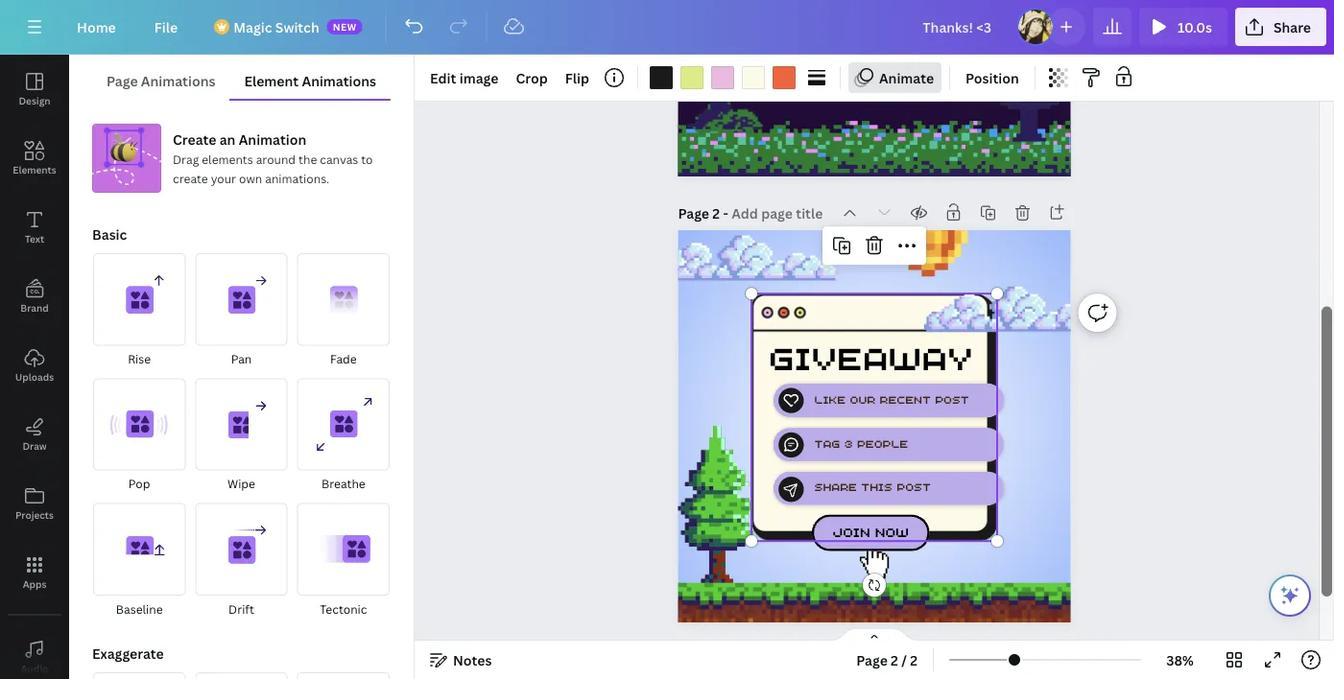 Task type: locate. For each thing, give the bounding box(es) containing it.
10.0s
[[1178, 18, 1213, 36]]

canvas
[[320, 151, 359, 167]]

draw button
[[0, 400, 69, 470]]

elements
[[13, 163, 56, 176]]

1 horizontal spatial share
[[1274, 18, 1312, 36]]

drift
[[229, 602, 254, 618]]

share
[[1274, 18, 1312, 36], [815, 479, 858, 495]]

1 vertical spatial page
[[679, 204, 710, 222]]

file button
[[139, 8, 193, 46]]

exaggerate
[[92, 645, 164, 663]]

0 horizontal spatial 2
[[713, 204, 720, 222]]

2 left -
[[713, 204, 720, 222]]

notes
[[453, 652, 492, 670]]

brand
[[20, 302, 49, 315]]

0 horizontal spatial post
[[897, 479, 931, 495]]

breathe button
[[296, 378, 391, 495]]

home link
[[61, 8, 131, 46]]

baseline
[[116, 602, 163, 618]]

#f2b7e3 image
[[712, 66, 735, 89], [712, 66, 735, 89]]

side panel tab list
[[0, 55, 69, 680]]

3
[[845, 435, 853, 451]]

an
[[220, 130, 236, 148]]

tectonic button
[[296, 503, 391, 620]]

create
[[173, 170, 208, 186]]

2 animations from the left
[[302, 72, 376, 90]]

animations inside the element animations button
[[302, 72, 376, 90]]

2 right /
[[911, 652, 918, 670]]

2
[[713, 204, 720, 222], [891, 652, 899, 670], [911, 652, 918, 670]]

1 horizontal spatial 2
[[891, 652, 899, 670]]

page 2 / 2
[[857, 652, 918, 670]]

1 horizontal spatial page
[[679, 204, 710, 222]]

0 horizontal spatial animations
[[141, 72, 216, 90]]

1 animations from the left
[[141, 72, 216, 90]]

your
[[211, 170, 236, 186]]

wipe image
[[195, 379, 288, 471]]

edit image button
[[423, 62, 507, 93]]

breathe image
[[297, 379, 390, 471]]

2 vertical spatial page
[[857, 652, 888, 670]]

drift button
[[194, 503, 289, 620]]

0 horizontal spatial page
[[107, 72, 138, 90]]

post
[[936, 391, 970, 407], [897, 479, 931, 495]]

animations down "new"
[[302, 72, 376, 90]]

share button
[[1236, 8, 1327, 46]]

brand button
[[0, 262, 69, 331]]

our
[[850, 391, 876, 407]]

page animations button
[[92, 62, 230, 99]]

uploads
[[15, 371, 54, 384]]

recent
[[880, 391, 931, 407]]

#fdfae6 image
[[742, 66, 765, 89], [742, 66, 765, 89]]

the
[[299, 151, 317, 167]]

image
[[460, 69, 499, 87]]

#ddec7c image
[[681, 66, 704, 89], [681, 66, 704, 89]]

1 horizontal spatial post
[[936, 391, 970, 407]]

page for page animations
[[107, 72, 138, 90]]

rise button
[[92, 253, 187, 370]]

page left -
[[679, 204, 710, 222]]

animations for page animations
[[141, 72, 216, 90]]

create
[[173, 130, 216, 148]]

draw
[[22, 440, 47, 453]]

basic
[[92, 225, 127, 243]]

projects
[[15, 509, 54, 522]]

page down show pages image at the right bottom of the page
[[857, 652, 888, 670]]

page inside page 2 / 2 button
[[857, 652, 888, 670]]

rise image
[[93, 254, 186, 346]]

now
[[876, 522, 909, 541]]

2 horizontal spatial page
[[857, 652, 888, 670]]

animation
[[239, 130, 307, 148]]

page 2 / 2 button
[[849, 645, 926, 676]]

element animations
[[244, 72, 376, 90]]

pan button
[[194, 253, 289, 370]]

apps
[[23, 578, 46, 591]]

share for share this post
[[815, 479, 858, 495]]

main menu bar
[[0, 0, 1335, 55]]

file
[[154, 18, 178, 36]]

magic switch
[[234, 18, 319, 36]]

crop button
[[508, 62, 556, 93]]

post right recent
[[936, 391, 970, 407]]

1 vertical spatial share
[[815, 479, 858, 495]]

people
[[858, 435, 909, 451]]

post right this
[[897, 479, 931, 495]]

wipe
[[228, 477, 255, 492]]

fade
[[330, 351, 357, 367]]

animations inside page animations button
[[141, 72, 216, 90]]

animations for element animations
[[302, 72, 376, 90]]

around
[[256, 151, 296, 167]]

0 horizontal spatial share
[[815, 479, 858, 495]]

0 vertical spatial share
[[1274, 18, 1312, 36]]

page down home
[[107, 72, 138, 90]]

animations down file dropdown button at the top left of the page
[[141, 72, 216, 90]]

1 horizontal spatial animations
[[302, 72, 376, 90]]

Design title text field
[[908, 8, 1009, 46]]

join
[[833, 522, 871, 541]]

wipe button
[[194, 378, 289, 495]]

flip button
[[558, 62, 597, 93]]

2 left /
[[891, 652, 899, 670]]

#fe592f image
[[773, 66, 796, 89]]

text
[[25, 232, 44, 245]]

animations
[[141, 72, 216, 90], [302, 72, 376, 90]]

this
[[862, 479, 893, 495]]

share inside dropdown button
[[1274, 18, 1312, 36]]

notes button
[[423, 645, 500, 676]]

page inside page animations button
[[107, 72, 138, 90]]

crop
[[516, 69, 548, 87]]

create an animation drag elements around the canvas to create your own animations.
[[173, 130, 373, 186]]

pan
[[231, 351, 252, 367]]

page for page 2 -
[[679, 204, 710, 222]]

pop image
[[93, 379, 186, 471]]

#1a1a1a image
[[650, 66, 673, 89], [650, 66, 673, 89]]

0 vertical spatial page
[[107, 72, 138, 90]]

#fe592f image
[[773, 66, 796, 89]]

position button
[[959, 62, 1027, 93]]



Task type: describe. For each thing, give the bounding box(es) containing it.
animate button
[[849, 62, 942, 93]]

audio button
[[0, 623, 69, 680]]

0 vertical spatial post
[[936, 391, 970, 407]]

tectonic image
[[297, 504, 390, 596]]

audio
[[21, 663, 48, 676]]

apps button
[[0, 539, 69, 608]]

like
[[815, 391, 846, 407]]

1 vertical spatial post
[[897, 479, 931, 495]]

share for share
[[1274, 18, 1312, 36]]

10.0s button
[[1140, 8, 1228, 46]]

/
[[902, 652, 908, 670]]

elements button
[[0, 124, 69, 193]]

pop
[[129, 477, 150, 492]]

color group
[[646, 62, 800, 93]]

2 for -
[[713, 204, 720, 222]]

Page title text field
[[732, 204, 825, 223]]

baseline image
[[93, 504, 186, 596]]

page animations
[[107, 72, 216, 90]]

breathe
[[322, 477, 366, 492]]

magic
[[234, 18, 272, 36]]

uploads button
[[0, 331, 69, 400]]

flip
[[565, 69, 590, 87]]

show pages image
[[829, 628, 921, 643]]

design
[[19, 94, 50, 107]]

drift image
[[195, 504, 288, 596]]

38%
[[1167, 652, 1195, 670]]

position
[[966, 69, 1020, 87]]

home
[[77, 18, 116, 36]]

baseline button
[[92, 503, 187, 620]]

2 for /
[[891, 652, 899, 670]]

-
[[724, 204, 729, 222]]

design button
[[0, 55, 69, 124]]

rise
[[128, 351, 151, 367]]

page for page 2 / 2
[[857, 652, 888, 670]]

element animations button
[[230, 62, 391, 99]]

animate
[[880, 69, 935, 87]]

element
[[244, 72, 299, 90]]

38% button
[[1150, 645, 1212, 676]]

like our recent post
[[815, 391, 970, 407]]

pan image
[[195, 254, 288, 346]]

projects button
[[0, 470, 69, 539]]

text button
[[0, 193, 69, 262]]

join now
[[833, 522, 909, 541]]

to
[[361, 151, 373, 167]]

tag
[[815, 435, 841, 451]]

animations.
[[265, 170, 330, 186]]

2 horizontal spatial 2
[[911, 652, 918, 670]]

giveaway
[[769, 332, 974, 379]]

fade image
[[297, 254, 390, 346]]

tag 3 people
[[815, 435, 909, 451]]

elements
[[202, 151, 253, 167]]

canva assistant image
[[1279, 585, 1302, 608]]

page 2 -
[[679, 204, 732, 222]]

fade button
[[296, 253, 391, 370]]

own
[[239, 170, 262, 186]]

pop button
[[92, 378, 187, 495]]

edit image
[[430, 69, 499, 87]]

switch
[[275, 18, 319, 36]]

new
[[333, 20, 357, 33]]

share this post
[[815, 479, 931, 495]]

drag
[[173, 151, 199, 167]]

tectonic
[[320, 602, 367, 618]]

edit
[[430, 69, 457, 87]]



Task type: vqa. For each thing, say whether or not it's contained in the screenshot.
bottom AND
no



